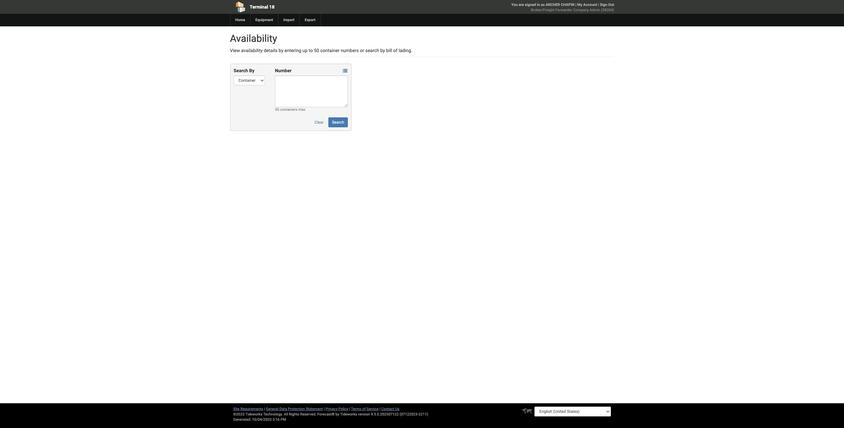 Task type: describe. For each thing, give the bounding box(es) containing it.
forwarder
[[556, 8, 572, 12]]

reserved.
[[300, 412, 317, 417]]

show list image
[[343, 69, 348, 73]]

site
[[233, 407, 240, 411]]

my
[[577, 3, 583, 7]]

all
[[284, 412, 288, 417]]

site requirements link
[[233, 407, 263, 411]]

| left general
[[264, 407, 265, 411]]

max
[[298, 108, 305, 112]]

0 horizontal spatial by
[[279, 48, 283, 53]]

©2023 tideworks
[[233, 412, 263, 417]]

privacy
[[326, 407, 338, 411]]

requirements
[[241, 407, 263, 411]]

broker/freight
[[531, 8, 555, 12]]

details
[[264, 48, 278, 53]]

forecast®
[[317, 412, 335, 417]]

company
[[573, 8, 589, 12]]

2 horizontal spatial by
[[380, 48, 385, 53]]

equipment
[[255, 18, 273, 22]]

to
[[309, 48, 313, 53]]

general
[[266, 407, 279, 411]]

import
[[283, 18, 295, 22]]

| up forecast®
[[324, 407, 325, 411]]

you are signed in as archer chapin | my account | sign out broker/freight forwarder company admin (58204)
[[512, 3, 614, 12]]

statement
[[306, 407, 323, 411]]

us
[[395, 407, 400, 411]]

site requirements | general data protection statement | privacy policy | terms of service | contact us ©2023 tideworks technology. all rights reserved. forecast® by tideworks version 9.5.0.202307122 (07122023-2211) generated: 10/04/2023 3:16 pm
[[233, 407, 428, 422]]

by inside the site requirements | general data protection statement | privacy policy | terms of service | contact us ©2023 tideworks technology. all rights reserved. forecast® by tideworks version 9.5.0.202307122 (07122023-2211) generated: 10/04/2023 3:16 pm
[[336, 412, 339, 417]]

of inside the site requirements | general data protection statement | privacy policy | terms of service | contact us ©2023 tideworks technology. all rights reserved. forecast® by tideworks version 9.5.0.202307122 (07122023-2211) generated: 10/04/2023 3:16 pm
[[362, 407, 366, 411]]

3:16
[[273, 418, 280, 422]]

availability
[[241, 48, 263, 53]]

1 horizontal spatial of
[[393, 48, 398, 53]]

service
[[367, 407, 379, 411]]

general data protection statement link
[[266, 407, 323, 411]]

view
[[230, 48, 240, 53]]

bill
[[386, 48, 392, 53]]

terms of service link
[[351, 407, 379, 411]]

data
[[280, 407, 287, 411]]

out
[[608, 3, 614, 7]]

| left my
[[576, 3, 577, 7]]

by
[[249, 68, 255, 73]]

home link
[[230, 14, 250, 26]]

privacy policy link
[[326, 407, 348, 411]]

9.5.0.202307122
[[371, 412, 399, 417]]

policy
[[339, 407, 348, 411]]

numbers
[[341, 48, 359, 53]]

chapin
[[561, 3, 575, 7]]

account
[[583, 3, 597, 7]]

export link
[[300, 14, 321, 26]]

entering
[[285, 48, 301, 53]]

terminal 18
[[250, 4, 275, 10]]



Task type: locate. For each thing, give the bounding box(es) containing it.
by down privacy policy link at the bottom
[[336, 412, 339, 417]]

my account link
[[577, 3, 597, 7]]

export
[[305, 18, 316, 22]]

search by
[[234, 68, 255, 73]]

lading.
[[399, 48, 412, 53]]

of
[[393, 48, 398, 53], [362, 407, 366, 411]]

clear button
[[311, 117, 327, 127]]

search for search
[[332, 120, 344, 125]]

generated:
[[233, 418, 251, 422]]

contact
[[381, 407, 394, 411]]

0 vertical spatial search
[[234, 68, 248, 73]]

1 vertical spatial 50
[[275, 108, 279, 112]]

of right bill
[[393, 48, 398, 53]]

(58204)
[[601, 8, 614, 12]]

50
[[314, 48, 319, 53], [275, 108, 279, 112]]

container
[[320, 48, 340, 53]]

1 vertical spatial of
[[362, 407, 366, 411]]

are
[[519, 3, 524, 7]]

protection
[[288, 407, 305, 411]]

by left bill
[[380, 48, 385, 53]]

sign
[[600, 3, 608, 7]]

1 horizontal spatial search
[[332, 120, 344, 125]]

terms
[[351, 407, 361, 411]]

technology.
[[263, 412, 283, 417]]

terminal 18 link
[[230, 0, 384, 14]]

0 vertical spatial of
[[393, 48, 398, 53]]

home
[[235, 18, 245, 22]]

sign out link
[[600, 3, 614, 7]]

number
[[275, 68, 292, 73]]

| left the sign
[[598, 3, 599, 7]]

equipment link
[[250, 14, 278, 26]]

1 horizontal spatial by
[[336, 412, 339, 417]]

you
[[512, 3, 518, 7]]

clear
[[315, 120, 324, 125]]

2211)
[[419, 412, 428, 417]]

search
[[234, 68, 248, 73], [332, 120, 344, 125]]

search button
[[329, 117, 348, 127]]

(07122023-
[[400, 412, 419, 417]]

import link
[[278, 14, 300, 26]]

0 vertical spatial 50
[[314, 48, 319, 53]]

search for search by
[[234, 68, 248, 73]]

signed
[[525, 3, 536, 7]]

pm
[[281, 418, 286, 422]]

archer
[[546, 3, 560, 7]]

| up 9.5.0.202307122
[[380, 407, 381, 411]]

search
[[365, 48, 379, 53]]

50 containers max
[[275, 108, 305, 112]]

as
[[541, 3, 545, 7]]

search left by on the left of page
[[234, 68, 248, 73]]

18
[[269, 4, 275, 10]]

availability
[[230, 33, 277, 44]]

search right clear 'button'
[[332, 120, 344, 125]]

0 horizontal spatial 50
[[275, 108, 279, 112]]

0 horizontal spatial of
[[362, 407, 366, 411]]

|
[[576, 3, 577, 7], [598, 3, 599, 7], [264, 407, 265, 411], [324, 407, 325, 411], [349, 407, 350, 411], [380, 407, 381, 411]]

10/04/2023
[[252, 418, 272, 422]]

containers
[[280, 108, 297, 112]]

contact us link
[[381, 407, 400, 411]]

by
[[279, 48, 283, 53], [380, 48, 385, 53], [336, 412, 339, 417]]

| up the tideworks
[[349, 407, 350, 411]]

or
[[360, 48, 364, 53]]

1 horizontal spatial 50
[[314, 48, 319, 53]]

rights
[[289, 412, 299, 417]]

1 vertical spatial search
[[332, 120, 344, 125]]

tideworks
[[340, 412, 357, 417]]

of up version
[[362, 407, 366, 411]]

view availability details by entering up to 50 container numbers or search by bill of lading.
[[230, 48, 412, 53]]

up
[[303, 48, 308, 53]]

50 right to
[[314, 48, 319, 53]]

terminal
[[250, 4, 268, 10]]

search inside search button
[[332, 120, 344, 125]]

0 horizontal spatial search
[[234, 68, 248, 73]]

in
[[537, 3, 540, 7]]

admin
[[590, 8, 600, 12]]

by right details
[[279, 48, 283, 53]]

Number text field
[[275, 76, 348, 107]]

version
[[358, 412, 370, 417]]

50 left containers
[[275, 108, 279, 112]]



Task type: vqa. For each thing, say whether or not it's contained in the screenshot.
Reserved.
yes



